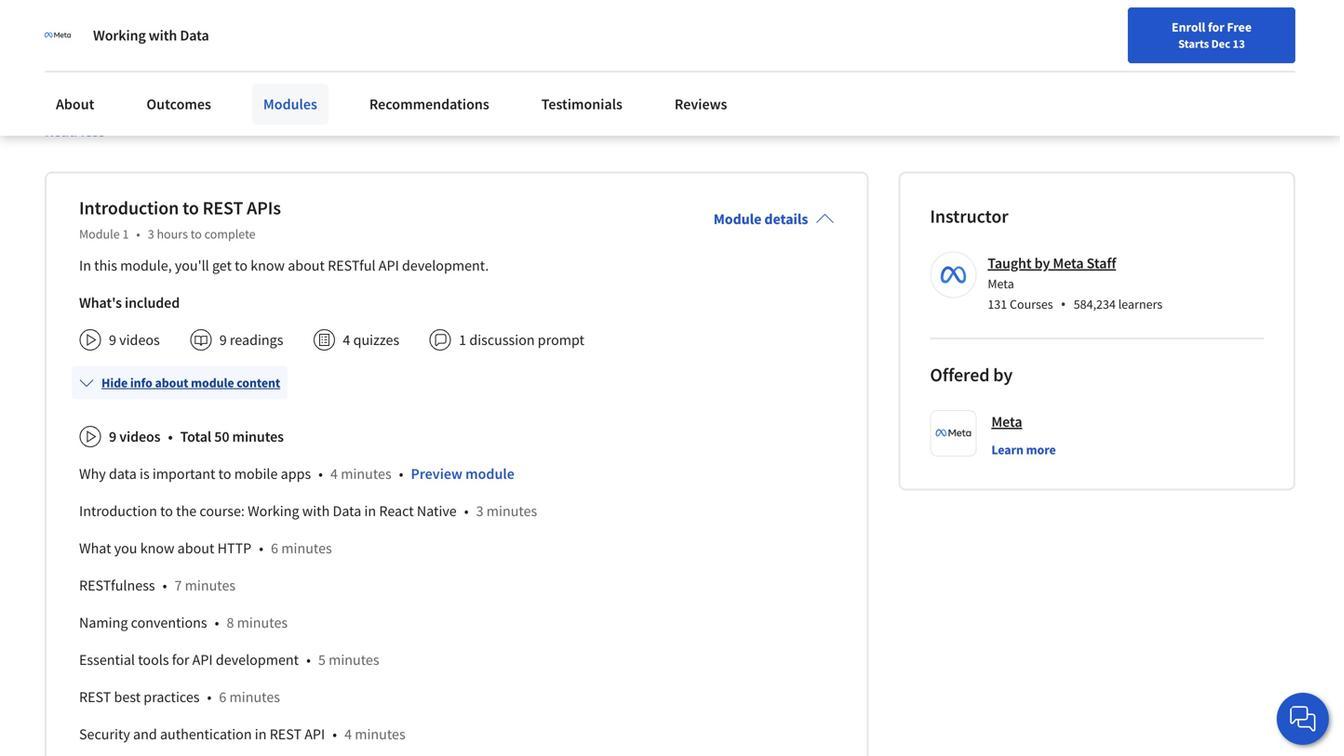 Task type: vqa. For each thing, say whether or not it's contained in the screenshot.


Task type: locate. For each thing, give the bounding box(es) containing it.
staff
[[1087, 254, 1116, 273]]

about right 'info'
[[155, 375, 188, 392]]

to right "hours"
[[191, 226, 202, 243]]

data left react on the bottom of the page
[[333, 502, 361, 521]]

working
[[93, 26, 146, 45], [248, 502, 299, 521]]

working with data
[[93, 26, 209, 45]]

module up "this"
[[79, 226, 120, 243]]

1 vertical spatial working
[[248, 502, 299, 521]]

1 vertical spatial 4
[[331, 465, 338, 484]]

9
[[109, 331, 116, 350], [219, 331, 227, 350], [109, 428, 116, 447]]

rest best practices • 6 minutes
[[79, 689, 280, 707]]

preview module link
[[411, 465, 515, 484]]

1 vertical spatial 9 videos
[[109, 428, 161, 447]]

1 vertical spatial know
[[140, 540, 175, 558]]

taught by meta staff meta 131 courses • 584,234 learners
[[988, 254, 1163, 314]]

tools
[[138, 651, 169, 670]]

the
[[176, 502, 197, 521]]

react
[[379, 502, 414, 521]]

module left content
[[191, 375, 234, 392]]

taught by meta staff image
[[933, 255, 974, 296]]

with up outcomes on the left of the page
[[149, 26, 177, 45]]

about inside hide info about module content dropdown button
[[155, 375, 188, 392]]

None search field
[[265, 49, 573, 86]]

0 horizontal spatial module
[[79, 226, 120, 243]]

0 horizontal spatial with
[[149, 26, 177, 45]]

in left react on the bottom of the page
[[364, 502, 376, 521]]

2 introduction from the top
[[79, 502, 157, 521]]

about
[[56, 95, 94, 114]]

module inside dropdown button
[[191, 375, 234, 392]]

for inside "enroll for free starts dec 13"
[[1208, 19, 1225, 35]]

0 horizontal spatial rest
[[79, 689, 111, 707]]

read less button
[[45, 122, 105, 141]]

1 horizontal spatial 3
[[476, 502, 484, 521]]

english button
[[985, 37, 1097, 98]]

working down "mobile"
[[248, 502, 299, 521]]

working up coursera image
[[93, 26, 146, 45]]

what's
[[79, 294, 122, 313]]

module,
[[120, 257, 172, 275]]

1 discussion prompt
[[459, 331, 585, 350]]

1 horizontal spatial by
[[1035, 254, 1050, 273]]

2 horizontal spatial api
[[379, 257, 399, 275]]

introduction for the
[[79, 502, 157, 521]]

in
[[364, 502, 376, 521], [255, 726, 267, 744]]

about down the
[[178, 540, 214, 558]]

minutes
[[232, 428, 284, 447], [341, 465, 392, 484], [487, 502, 537, 521], [281, 540, 332, 558], [185, 577, 236, 596], [237, 614, 288, 633], [329, 651, 379, 670], [229, 689, 280, 707], [355, 726, 406, 744]]

taught
[[988, 254, 1032, 273]]

to
[[183, 197, 199, 220], [191, 226, 202, 243], [235, 257, 248, 275], [218, 465, 231, 484], [160, 502, 173, 521]]

naming conventions • 8 minutes
[[79, 614, 288, 633]]

0 vertical spatial for
[[1208, 19, 1225, 35]]

with inside info about module content element
[[302, 502, 330, 521]]

development
[[216, 651, 299, 670]]

development.
[[402, 257, 489, 275]]

1 horizontal spatial 6
[[271, 540, 278, 558]]

with down why data is important to mobile apps • 4 minutes • preview module
[[302, 502, 330, 521]]

1 vertical spatial 1
[[459, 331, 467, 350]]

info about module content element
[[72, 359, 834, 757]]

show notifications image
[[1124, 61, 1146, 83]]

2 9 videos from the top
[[109, 428, 161, 447]]

learn
[[992, 442, 1024, 459]]

rest down development
[[270, 726, 302, 744]]

9 videos
[[109, 331, 160, 350], [109, 428, 161, 447]]

0 horizontal spatial by
[[994, 364, 1013, 387]]

1 vertical spatial with
[[302, 502, 330, 521]]

meta left staff
[[1053, 254, 1084, 273]]

for right tools
[[172, 651, 189, 670]]

about link
[[45, 84, 106, 125]]

9 up data
[[109, 428, 116, 447]]

about left restful
[[288, 257, 325, 275]]

1 introduction from the top
[[79, 197, 179, 220]]

get
[[212, 257, 232, 275]]

0 vertical spatial module
[[191, 375, 234, 392]]

6
[[271, 540, 278, 558], [219, 689, 227, 707]]

for up dec
[[1208, 19, 1225, 35]]

you
[[114, 540, 137, 558]]

api right restful
[[379, 257, 399, 275]]

discussion
[[469, 331, 535, 350]]

• inside taught by meta staff meta 131 courses • 584,234 learners
[[1061, 294, 1067, 314]]

introduction down data
[[79, 502, 157, 521]]

module left details
[[714, 210, 762, 229]]

9 videos down the what's included in the left of the page
[[109, 331, 160, 350]]

1 vertical spatial introduction
[[79, 502, 157, 521]]

0 vertical spatial videos
[[119, 331, 160, 350]]

coursera image
[[22, 52, 141, 82]]

0 vertical spatial 9 videos
[[109, 331, 160, 350]]

total
[[180, 428, 211, 447]]

meta image
[[45, 22, 71, 48]]

by right offered
[[994, 364, 1013, 387]]

by inside taught by meta staff meta 131 courses • 584,234 learners
[[1035, 254, 1050, 273]]

read less
[[45, 123, 105, 140]]

with
[[149, 26, 177, 45], [302, 502, 330, 521]]

videos
[[119, 331, 160, 350], [119, 428, 161, 447]]

meta up 131
[[988, 276, 1015, 293]]

9 down what's at the top
[[109, 331, 116, 350]]

6 down essential tools for api development • 5 minutes
[[219, 689, 227, 707]]

recommendations
[[369, 95, 489, 114]]

mobile
[[234, 465, 278, 484]]

introduction inside introduction to rest apis module 1 • 3 hours to complete
[[79, 197, 179, 220]]

introduction
[[79, 197, 179, 220], [79, 502, 157, 521]]

8
[[227, 614, 234, 633]]

9 videos up is
[[109, 428, 161, 447]]

1 horizontal spatial working
[[248, 502, 299, 521]]

1 horizontal spatial module
[[466, 465, 515, 484]]

0 vertical spatial 1
[[122, 226, 129, 243]]

•
[[136, 226, 140, 243], [1061, 294, 1067, 314], [168, 428, 173, 447], [319, 465, 323, 484], [399, 465, 404, 484], [464, 502, 469, 521], [259, 540, 264, 558], [163, 577, 167, 596], [215, 614, 219, 633], [306, 651, 311, 670], [207, 689, 212, 707], [333, 726, 337, 744]]

chat with us image
[[1288, 705, 1318, 735]]

in right authentication
[[255, 726, 267, 744]]

0 horizontal spatial 3
[[148, 226, 154, 243]]

0 vertical spatial know
[[251, 257, 285, 275]]

1 vertical spatial by
[[994, 364, 1013, 387]]

3 inside introduction to rest apis module 1 • 3 hours to complete
[[148, 226, 154, 243]]

1 horizontal spatial for
[[1208, 19, 1225, 35]]

1 vertical spatial about
[[155, 375, 188, 392]]

module
[[714, 210, 762, 229], [79, 226, 120, 243]]

1 horizontal spatial in
[[364, 502, 376, 521]]

essential tools for api development • 5 minutes
[[79, 651, 379, 670]]

9 left readings
[[219, 331, 227, 350]]

0 horizontal spatial 1
[[122, 226, 129, 243]]

security
[[79, 726, 130, 744]]

3 inside info about module content element
[[476, 502, 484, 521]]

584,234
[[1074, 296, 1116, 313]]

outcomes
[[147, 95, 211, 114]]

module right preview
[[466, 465, 515, 484]]

1 up the module,
[[122, 226, 129, 243]]

0 vertical spatial introduction
[[79, 197, 179, 220]]

this
[[94, 257, 117, 275]]

learn more
[[992, 442, 1056, 459]]

1 vertical spatial data
[[333, 502, 361, 521]]

best
[[114, 689, 141, 707]]

0 horizontal spatial module
[[191, 375, 234, 392]]

dec
[[1212, 36, 1231, 51]]

introduction inside info about module content element
[[79, 502, 157, 521]]

by right taught in the right top of the page
[[1035, 254, 1050, 273]]

3
[[148, 226, 154, 243], [476, 502, 484, 521]]

0 vertical spatial api
[[379, 257, 399, 275]]

1 horizontal spatial data
[[333, 502, 361, 521]]

4
[[343, 331, 350, 350], [331, 465, 338, 484], [345, 726, 352, 744]]

1 vertical spatial 3
[[476, 502, 484, 521]]

api down naming conventions • 8 minutes
[[192, 651, 213, 670]]

2 videos from the top
[[119, 428, 161, 447]]

1 horizontal spatial with
[[302, 502, 330, 521]]

videos up is
[[119, 428, 161, 447]]

0 horizontal spatial data
[[180, 26, 209, 45]]

0 horizontal spatial 6
[[219, 689, 227, 707]]

1 vertical spatial videos
[[119, 428, 161, 447]]

1 vertical spatial for
[[172, 651, 189, 670]]

api down '5'
[[305, 726, 325, 744]]

courses
[[1010, 296, 1054, 313]]

data up the outcomes link
[[180, 26, 209, 45]]

0 vertical spatial working
[[93, 26, 146, 45]]

why
[[79, 465, 106, 484]]

know right you on the left
[[140, 540, 175, 558]]

for
[[1208, 19, 1225, 35], [172, 651, 189, 670]]

0 vertical spatial meta
[[1053, 254, 1084, 273]]

what's included
[[79, 294, 180, 313]]

9 inside info about module content element
[[109, 428, 116, 447]]

0 vertical spatial by
[[1035, 254, 1050, 273]]

2 vertical spatial rest
[[270, 726, 302, 744]]

meta
[[1053, 254, 1084, 273], [988, 276, 1015, 293], [992, 413, 1023, 432]]

introduction up "hours"
[[79, 197, 179, 220]]

to left "mobile"
[[218, 465, 231, 484]]

to right "get" at the top left of the page
[[235, 257, 248, 275]]

rest left best
[[79, 689, 111, 707]]

0 vertical spatial rest
[[203, 197, 243, 220]]

9 videos inside info about module content element
[[109, 428, 161, 447]]

hours
[[157, 226, 188, 243]]

2 vertical spatial 4
[[345, 726, 352, 744]]

1 vertical spatial 6
[[219, 689, 227, 707]]

starts
[[1179, 36, 1209, 51]]

module details
[[714, 210, 808, 229]]

videos inside info about module content element
[[119, 428, 161, 447]]

introduction to the course:  working with data in react native • 3 minutes
[[79, 502, 537, 521]]

prompt
[[538, 331, 585, 350]]

3 left "hours"
[[148, 226, 154, 243]]

enroll
[[1172, 19, 1206, 35]]

in this module, you'll get to know about restful api development.
[[79, 257, 489, 275]]

by for offered
[[994, 364, 1013, 387]]

6 right http
[[271, 540, 278, 558]]

videos down the what's included in the left of the page
[[119, 331, 160, 350]]

1 left discussion
[[459, 331, 467, 350]]

testimonials link
[[530, 84, 634, 125]]

1 horizontal spatial rest
[[203, 197, 243, 220]]

know right "get" at the top left of the page
[[251, 257, 285, 275]]

0 vertical spatial 3
[[148, 226, 154, 243]]

essential
[[79, 651, 135, 670]]

0 horizontal spatial api
[[192, 651, 213, 670]]

1 vertical spatial rest
[[79, 689, 111, 707]]

2 vertical spatial api
[[305, 726, 325, 744]]

meta up the learn
[[992, 413, 1023, 432]]

0 horizontal spatial for
[[172, 651, 189, 670]]

1 vertical spatial api
[[192, 651, 213, 670]]

find your new career
[[859, 59, 975, 75]]

0 horizontal spatial know
[[140, 540, 175, 558]]

preview
[[411, 465, 463, 484]]

2 horizontal spatial rest
[[270, 726, 302, 744]]

is
[[140, 465, 150, 484]]

0 vertical spatial with
[[149, 26, 177, 45]]

4 quizzes
[[343, 331, 400, 350]]

know
[[251, 257, 285, 275], [140, 540, 175, 558]]

api
[[379, 257, 399, 275], [192, 651, 213, 670], [305, 726, 325, 744]]

rest up complete
[[203, 197, 243, 220]]

3 down preview module link on the left of the page
[[476, 502, 484, 521]]

1 vertical spatial in
[[255, 726, 267, 744]]



Task type: describe. For each thing, give the bounding box(es) containing it.
modules link
[[252, 84, 328, 125]]

new
[[913, 59, 937, 75]]

offered by
[[930, 364, 1013, 387]]

english
[[1018, 58, 1064, 77]]

banner navigation
[[15, 0, 524, 37]]

and
[[133, 726, 157, 744]]

9 readings
[[219, 331, 283, 350]]

find
[[859, 59, 883, 75]]

modules
[[263, 95, 317, 114]]

1 horizontal spatial api
[[305, 726, 325, 744]]

important
[[153, 465, 215, 484]]

readings
[[230, 331, 283, 350]]

conventions
[[131, 614, 207, 633]]

131
[[988, 296, 1007, 313]]

testimonials
[[542, 95, 623, 114]]

native
[[417, 502, 457, 521]]

• inside introduction to rest apis module 1 • 3 hours to complete
[[136, 226, 140, 243]]

content
[[237, 375, 280, 392]]

quizzes
[[353, 331, 400, 350]]

reviews link
[[664, 84, 739, 125]]

know inside info about module content element
[[140, 540, 175, 558]]

restfulness • 7 minutes
[[79, 577, 236, 596]]

learners
[[1119, 296, 1163, 313]]

security and authentication in rest api • 4 minutes
[[79, 726, 406, 744]]

what you know about http • 6 minutes
[[79, 540, 332, 558]]

free
[[1227, 19, 1252, 35]]

2 vertical spatial meta
[[992, 413, 1023, 432]]

included
[[125, 294, 180, 313]]

to left the
[[160, 502, 173, 521]]

by for taught
[[1035, 254, 1050, 273]]

offered
[[930, 364, 990, 387]]

0 vertical spatial about
[[288, 257, 325, 275]]

1 9 videos from the top
[[109, 331, 160, 350]]

0 horizontal spatial working
[[93, 26, 146, 45]]

for inside info about module content element
[[172, 651, 189, 670]]

instructor
[[930, 205, 1009, 228]]

to up "hours"
[[183, 197, 199, 220]]

what
[[79, 540, 111, 558]]

complete
[[204, 226, 256, 243]]

find your new career link
[[849, 56, 985, 79]]

module inside introduction to rest apis module 1 • 3 hours to complete
[[79, 226, 120, 243]]

hide info about module content button
[[72, 367, 288, 400]]

hide info about module content
[[101, 375, 280, 392]]

reviews
[[675, 95, 727, 114]]

0 horizontal spatial in
[[255, 726, 267, 744]]

50
[[214, 428, 229, 447]]

details
[[765, 210, 808, 229]]

1 videos from the top
[[119, 331, 160, 350]]

taught by meta staff link
[[988, 254, 1116, 273]]

1 vertical spatial module
[[466, 465, 515, 484]]

0 vertical spatial data
[[180, 26, 209, 45]]

7
[[175, 577, 182, 596]]

naming
[[79, 614, 128, 633]]

introduction for rest
[[79, 197, 179, 220]]

restful
[[328, 257, 376, 275]]

info
[[130, 375, 152, 392]]

1 horizontal spatial 1
[[459, 331, 467, 350]]

13
[[1233, 36, 1245, 51]]

1 horizontal spatial module
[[714, 210, 762, 229]]

career
[[940, 59, 975, 75]]

data inside info about module content element
[[333, 502, 361, 521]]

apis
[[247, 197, 281, 220]]

you'll
[[175, 257, 209, 275]]

1 vertical spatial meta
[[988, 276, 1015, 293]]

less
[[80, 123, 105, 140]]

5
[[318, 651, 326, 670]]

0 vertical spatial 4
[[343, 331, 350, 350]]

meta link
[[992, 411, 1023, 434]]

0 vertical spatial in
[[364, 502, 376, 521]]

1 inside introduction to rest apis module 1 • 3 hours to complete
[[122, 226, 129, 243]]

http
[[217, 540, 252, 558]]

rest inside introduction to rest apis module 1 • 3 hours to complete
[[203, 197, 243, 220]]

course:
[[200, 502, 245, 521]]

recommendations link
[[358, 84, 501, 125]]

why data is important to mobile apps • 4 minutes • preview module
[[79, 465, 515, 484]]

outcomes link
[[135, 84, 222, 125]]

data
[[109, 465, 137, 484]]

0 vertical spatial 6
[[271, 540, 278, 558]]

working inside info about module content element
[[248, 502, 299, 521]]

• total 50 minutes
[[168, 428, 284, 447]]

introduction to rest apis module 1 • 3 hours to complete
[[79, 197, 281, 243]]

in
[[79, 257, 91, 275]]

2 vertical spatial about
[[178, 540, 214, 558]]

1 horizontal spatial know
[[251, 257, 285, 275]]

enroll for free starts dec 13
[[1172, 19, 1252, 51]]

restfulness
[[79, 577, 155, 596]]

hide
[[101, 375, 128, 392]]

read
[[45, 123, 77, 140]]

apps
[[281, 465, 311, 484]]

more
[[1026, 442, 1056, 459]]



